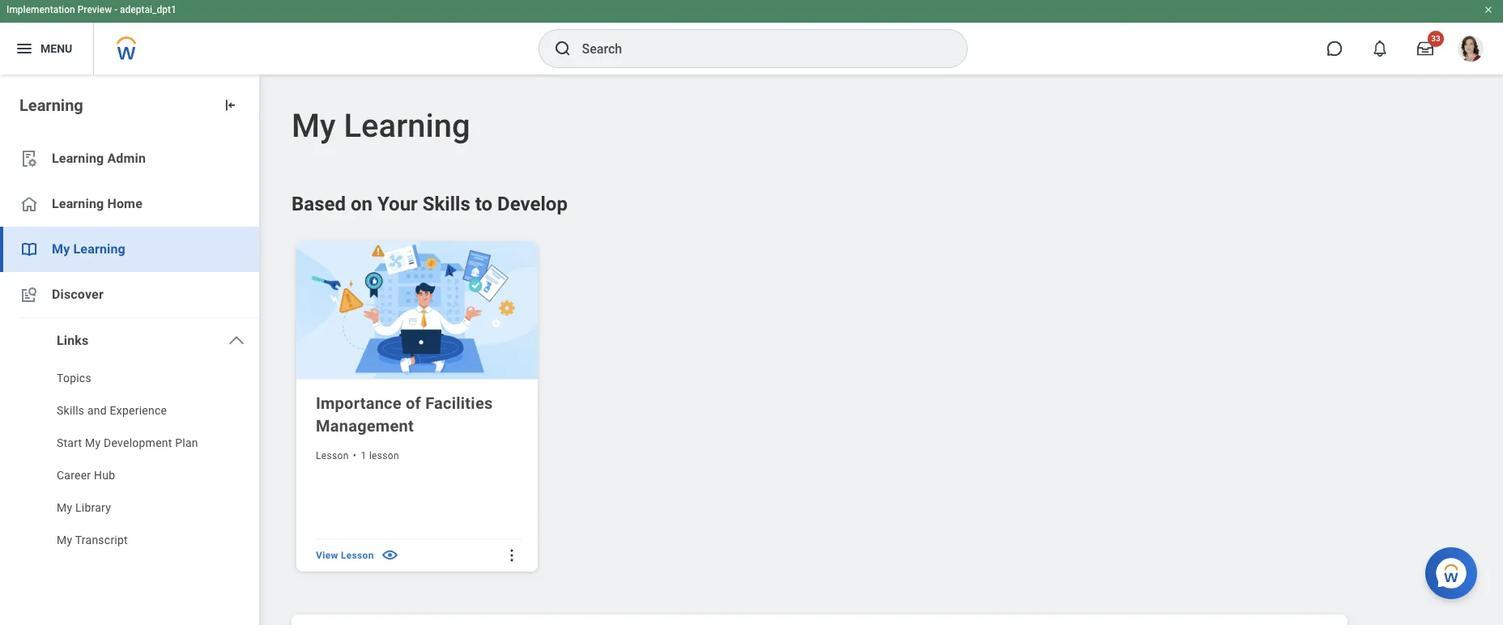 Task type: vqa. For each thing, say whether or not it's contained in the screenshot.
search icon
yes



Task type: describe. For each thing, give the bounding box(es) containing it.
learning home
[[52, 196, 142, 211]]

1
[[361, 450, 367, 462]]

profile logan mcneil image
[[1458, 36, 1484, 65]]

develop
[[497, 193, 568, 215]]

my library link
[[0, 493, 259, 526]]

my learning link
[[0, 227, 259, 272]]

of
[[406, 393, 421, 413]]

0 vertical spatial my learning
[[292, 107, 470, 145]]

justify image
[[15, 39, 34, 58]]

lesson
[[369, 450, 399, 462]]

importance of facilities management link
[[316, 392, 522, 437]]

facilities
[[425, 393, 493, 413]]

33 button
[[1408, 31, 1444, 66]]

transcript
[[75, 534, 128, 547]]

view
[[316, 550, 338, 561]]

learning home link
[[0, 181, 259, 227]]

skills and experience
[[57, 404, 167, 417]]

1 horizontal spatial skills
[[423, 193, 470, 215]]

1 lesson
[[361, 450, 399, 462]]

learning admin link
[[0, 136, 259, 181]]

importance of facilities management image
[[296, 241, 541, 380]]

on
[[351, 193, 373, 215]]

discover link
[[0, 272, 259, 317]]

list containing learning admin
[[0, 136, 259, 558]]

admin
[[107, 151, 146, 166]]

plan
[[175, 437, 198, 449]]

and
[[87, 404, 107, 417]]

home image
[[19, 194, 39, 214]]

search image
[[553, 39, 572, 58]]

learning for learning admin
[[52, 151, 104, 166]]

my left library at the bottom left of page
[[57, 501, 72, 514]]

career hub link
[[0, 461, 259, 493]]

implementation
[[6, 4, 75, 15]]

notifications large image
[[1372, 40, 1388, 57]]

related actions vertical image
[[504, 547, 520, 564]]

learning for learning home
[[52, 196, 104, 211]]

0 vertical spatial lesson
[[316, 450, 349, 462]]

links button
[[0, 318, 259, 364]]

learning admin
[[52, 151, 146, 166]]

menu banner
[[0, 0, 1503, 75]]

inbox large image
[[1417, 40, 1433, 57]]

home
[[107, 196, 142, 211]]

learning up the your
[[344, 107, 470, 145]]

my transcript link
[[0, 526, 259, 558]]

transformation import image
[[222, 97, 238, 113]]



Task type: locate. For each thing, give the bounding box(es) containing it.
career hub
[[57, 469, 115, 482]]

library
[[75, 501, 111, 514]]

start my development plan
[[57, 437, 198, 449]]

0 horizontal spatial skills
[[57, 404, 84, 417]]

learning down menu dropdown button
[[19, 96, 83, 115]]

topics
[[57, 372, 91, 385]]

topics link
[[0, 364, 259, 396]]

experience
[[110, 404, 167, 417]]

my right "start"
[[85, 437, 101, 449]]

learning left "admin"
[[52, 151, 104, 166]]

list
[[0, 136, 259, 558], [0, 364, 259, 558]]

33
[[1431, 34, 1441, 43]]

0 horizontal spatial my learning
[[52, 241, 125, 257]]

importance of facilities management
[[316, 393, 493, 436]]

based on your skills to develop
[[292, 193, 568, 215]]

learning down learning home
[[73, 241, 125, 257]]

my up the "based"
[[292, 107, 336, 145]]

1 vertical spatial my learning
[[52, 241, 125, 257]]

skills and experience link
[[0, 396, 259, 428]]

based
[[292, 193, 346, 215]]

management
[[316, 416, 414, 436]]

my transcript
[[57, 534, 128, 547]]

your
[[377, 193, 418, 215]]

-
[[114, 4, 118, 15]]

to
[[475, 193, 492, 215]]

my learning
[[292, 107, 470, 145], [52, 241, 125, 257]]

discover
[[52, 287, 104, 302]]

skills
[[423, 193, 470, 215], [57, 404, 84, 417]]

my learning inside my learning link
[[52, 241, 125, 257]]

my right book open icon
[[52, 241, 70, 257]]

2 list from the top
[[0, 364, 259, 558]]

learning
[[19, 96, 83, 115], [344, 107, 470, 145], [52, 151, 104, 166], [52, 196, 104, 211], [73, 241, 125, 257]]

start my development plan link
[[0, 428, 259, 461]]

adeptai_dpt1
[[120, 4, 176, 15]]

menu button
[[0, 23, 93, 75]]

close environment banner image
[[1484, 5, 1493, 15]]

hub
[[94, 469, 115, 482]]

implementation preview -   adeptai_dpt1
[[6, 4, 176, 15]]

view lesson
[[316, 550, 374, 561]]

development
[[104, 437, 172, 449]]

report parameter image
[[19, 149, 39, 168]]

my library
[[57, 501, 111, 514]]

1 list from the top
[[0, 136, 259, 558]]

visible image
[[380, 546, 399, 565]]

links
[[57, 333, 89, 348]]

skills left and
[[57, 404, 84, 417]]

my
[[292, 107, 336, 145], [52, 241, 70, 257], [85, 437, 101, 449], [57, 501, 72, 514], [57, 534, 72, 547]]

my learning up the your
[[292, 107, 470, 145]]

chevron up image
[[227, 331, 246, 351]]

skills left to
[[423, 193, 470, 215]]

lesson left 1
[[316, 450, 349, 462]]

learning for learning
[[19, 96, 83, 115]]

book open image
[[19, 240, 39, 259]]

importance
[[316, 393, 402, 413]]

learning left home
[[52, 196, 104, 211]]

list containing topics
[[0, 364, 259, 558]]

0 vertical spatial skills
[[423, 193, 470, 215]]

1 vertical spatial lesson
[[341, 550, 374, 561]]

start
[[57, 437, 82, 449]]

my learning down learning home
[[52, 241, 125, 257]]

1 horizontal spatial my learning
[[292, 107, 470, 145]]

lesson right the view
[[341, 550, 374, 561]]

lesson
[[316, 450, 349, 462], [341, 550, 374, 561]]

my left transcript
[[57, 534, 72, 547]]

career
[[57, 469, 91, 482]]

1 vertical spatial skills
[[57, 404, 84, 417]]

Search Workday  search field
[[582, 31, 933, 66]]

menu
[[40, 42, 72, 55]]

preview
[[77, 4, 112, 15]]



